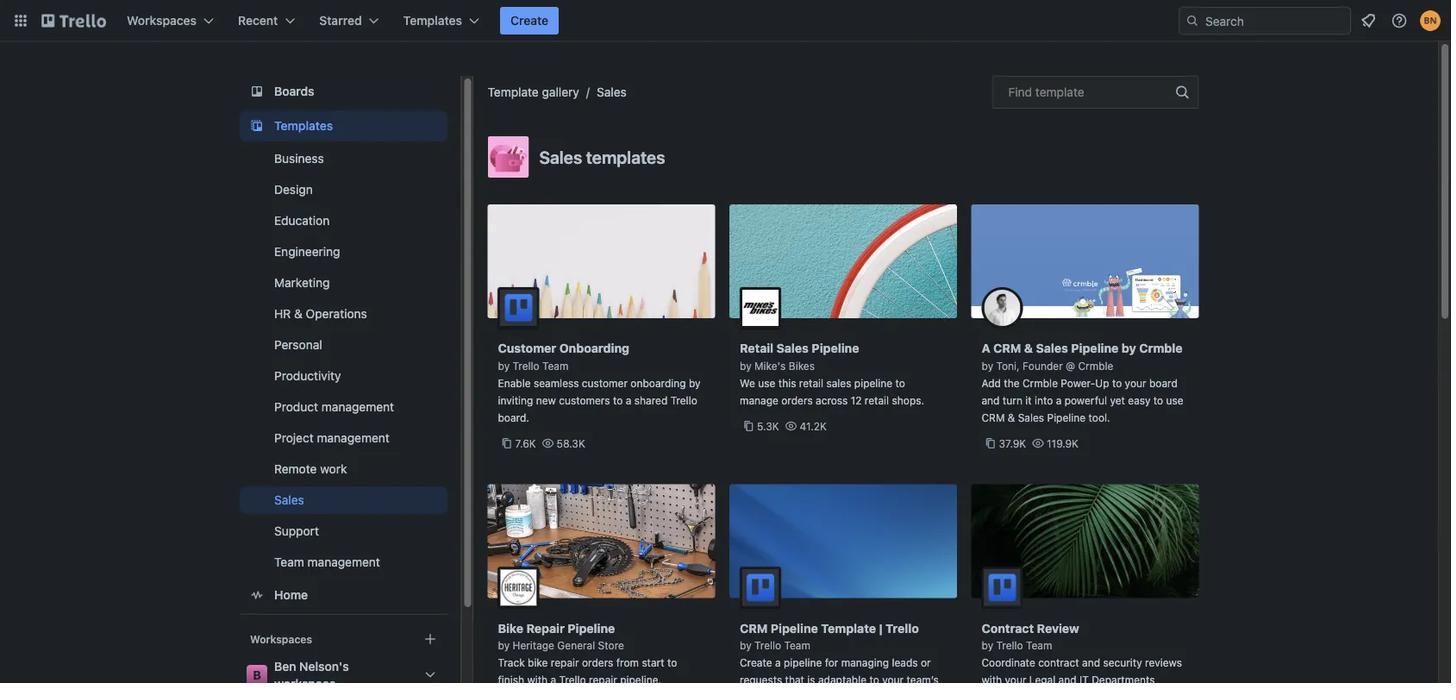 Task type: vqa. For each thing, say whether or not it's contained in the screenshot.
the top the Power-
no



Task type: locate. For each thing, give the bounding box(es) containing it.
management down product management link
[[317, 431, 389, 445]]

1 vertical spatial orders
[[582, 657, 614, 669]]

crm down turn
[[982, 411, 1005, 424]]

2 vertical spatial crmble
[[1023, 377, 1058, 389]]

sales link right gallery
[[597, 85, 627, 99]]

2 horizontal spatial and
[[1083, 657, 1101, 669]]

1 horizontal spatial repair
[[589, 674, 617, 683]]

by down a
[[982, 360, 994, 372]]

template left gallery
[[488, 85, 539, 99]]

find
[[1009, 85, 1033, 99]]

pipeline up that
[[784, 657, 822, 669]]

a inside customer onboarding by trello team enable seamless customer onboarding by inviting new customers to a shared trello board.
[[626, 394, 632, 406]]

across
[[816, 394, 848, 406]]

1 vertical spatial create
[[740, 657, 773, 669]]

1 horizontal spatial template
[[822, 621, 877, 635]]

and left it
[[1059, 674, 1077, 683]]

sales down remote
[[274, 493, 304, 507]]

a up requests
[[776, 657, 781, 669]]

sales up founder
[[1037, 341, 1069, 355]]

2 vertical spatial and
[[1059, 674, 1077, 683]]

pipeline inside crm pipeline template | trello by trello team create a pipeline for managing leads or requests that is adaptable to your team'
[[784, 657, 822, 669]]

repair down 'from'
[[589, 674, 617, 683]]

a
[[626, 394, 632, 406], [1057, 394, 1062, 406], [776, 657, 781, 669], [551, 674, 557, 683]]

0 horizontal spatial retail
[[800, 377, 824, 389]]

pipeline down powerful
[[1048, 411, 1086, 424]]

new
[[536, 394, 556, 406]]

sales link up support link
[[239, 487, 447, 514]]

1 vertical spatial sales link
[[239, 487, 447, 514]]

a down heritage
[[551, 674, 557, 683]]

is
[[808, 674, 816, 683]]

@
[[1066, 360, 1076, 372]]

into
[[1035, 394, 1054, 406]]

heritage
[[513, 640, 555, 652]]

by up requests
[[740, 640, 752, 652]]

heritage general store image
[[498, 567, 540, 609]]

1 vertical spatial repair
[[589, 674, 617, 683]]

pipeline up @
[[1072, 341, 1119, 355]]

pipeline inside the bike repair pipeline by heritage general store track bike repair orders from start to finish with a trello repair pipeline.
[[568, 621, 615, 635]]

templates up business
[[274, 119, 333, 133]]

2 vertical spatial &
[[1008, 411, 1016, 424]]

to inside the bike repair pipeline by heritage general store track bike repair orders from start to finish with a trello repair pipeline.
[[668, 657, 678, 669]]

0 horizontal spatial your
[[883, 674, 904, 683]]

management for product management
[[321, 400, 394, 414]]

Find template field
[[993, 76, 1200, 109]]

yet
[[1111, 394, 1126, 406]]

template left |
[[822, 621, 877, 635]]

1 vertical spatial template
[[822, 621, 877, 635]]

0 horizontal spatial &
[[294, 307, 302, 321]]

pipeline up 12
[[855, 377, 893, 389]]

pipeline up that
[[771, 621, 819, 635]]

marketing link
[[239, 269, 447, 297]]

58.3k
[[557, 437, 586, 449]]

retail
[[800, 377, 824, 389], [865, 394, 890, 406]]

to down the board
[[1154, 394, 1164, 406]]

a left shared
[[626, 394, 632, 406]]

retail right 12
[[865, 394, 890, 406]]

management down 'productivity' link
[[321, 400, 394, 414]]

0 horizontal spatial create
[[511, 13, 549, 28]]

0 vertical spatial use
[[759, 377, 776, 389]]

7.6k
[[515, 437, 536, 449]]

sales up bikes
[[777, 341, 809, 355]]

a inside the bike repair pipeline by heritage general store track bike repair orders from start to finish with a trello repair pipeline.
[[551, 674, 557, 683]]

with down bike
[[528, 674, 548, 683]]

0 horizontal spatial pipeline
[[784, 657, 822, 669]]

and down add
[[982, 394, 1000, 406]]

with down coordinate on the bottom right of the page
[[982, 674, 1003, 683]]

home
[[274, 588, 308, 602]]

pipeline
[[855, 377, 893, 389], [784, 657, 822, 669]]

up
[[1096, 377, 1110, 389]]

trello inside the bike repair pipeline by heritage general store track bike repair orders from start to finish with a trello repair pipeline.
[[559, 674, 586, 683]]

by inside the bike repair pipeline by heritage general store track bike repair orders from start to finish with a trello repair pipeline.
[[498, 640, 510, 652]]

shared
[[635, 394, 668, 406]]

your up easy
[[1125, 377, 1147, 389]]

your down coordinate on the bottom right of the page
[[1005, 674, 1027, 683]]

0 vertical spatial retail
[[800, 377, 824, 389]]

create
[[511, 13, 549, 28], [740, 657, 773, 669]]

0 vertical spatial template
[[488, 85, 539, 99]]

start
[[642, 657, 665, 669]]

1 horizontal spatial your
[[1005, 674, 1027, 683]]

1 horizontal spatial trello team image
[[740, 567, 782, 609]]

with inside the bike repair pipeline by heritage general store track bike repair orders from start to finish with a trello repair pipeline.
[[528, 674, 548, 683]]

workspaces inside popup button
[[127, 13, 197, 28]]

contract
[[1039, 657, 1080, 669]]

1 horizontal spatial and
[[1059, 674, 1077, 683]]

sales templates
[[540, 147, 666, 167]]

crm up requests
[[740, 621, 768, 635]]

templates button
[[393, 7, 490, 35]]

workspace
[[274, 677, 336, 683]]

it
[[1080, 674, 1089, 683]]

product
[[274, 400, 318, 414]]

team down "review"
[[1027, 640, 1053, 652]]

finish
[[498, 674, 525, 683]]

orders down store
[[582, 657, 614, 669]]

1 horizontal spatial create
[[740, 657, 773, 669]]

crm inside crm pipeline template | trello by trello team create a pipeline for managing leads or requests that is adaptable to your team'
[[740, 621, 768, 635]]

add
[[982, 377, 1002, 389]]

1 horizontal spatial orders
[[782, 394, 813, 406]]

1 horizontal spatial with
[[982, 674, 1003, 683]]

trello up coordinate on the bottom right of the page
[[997, 640, 1024, 652]]

0 horizontal spatial and
[[982, 394, 1000, 406]]

0 vertical spatial workspaces
[[127, 13, 197, 28]]

orders inside the bike repair pipeline by heritage general store track bike repair orders from start to finish with a trello repair pipeline.
[[582, 657, 614, 669]]

a right into
[[1057, 394, 1062, 406]]

adaptable
[[819, 674, 867, 683]]

customers
[[559, 394, 610, 406]]

by down bike at the left
[[498, 640, 510, 652]]

Search field
[[1200, 8, 1351, 34]]

1 vertical spatial and
[[1083, 657, 1101, 669]]

orders down this
[[782, 394, 813, 406]]

2 horizontal spatial trello team image
[[982, 567, 1024, 609]]

trello team image
[[498, 287, 540, 329], [740, 567, 782, 609], [982, 567, 1024, 609]]

2 vertical spatial management
[[307, 555, 380, 569]]

0 vertical spatial crm
[[994, 341, 1022, 355]]

templates right starred dropdown button
[[403, 13, 462, 28]]

team up that
[[785, 640, 811, 652]]

security
[[1104, 657, 1143, 669]]

template
[[488, 85, 539, 99], [822, 621, 877, 635]]

pipeline up "sales"
[[812, 341, 860, 355]]

toni,
[[997, 360, 1020, 372]]

0 horizontal spatial orders
[[582, 657, 614, 669]]

0 vertical spatial orders
[[782, 394, 813, 406]]

1 horizontal spatial workspaces
[[250, 633, 312, 645]]

to up shops.
[[896, 377, 906, 389]]

personal link
[[239, 331, 447, 359]]

orders
[[782, 394, 813, 406], [582, 657, 614, 669]]

0 horizontal spatial workspaces
[[127, 13, 197, 28]]

1 horizontal spatial use
[[1167, 394, 1184, 406]]

& down turn
[[1008, 411, 1016, 424]]

1 vertical spatial &
[[1025, 341, 1034, 355]]

crmble down founder
[[1023, 377, 1058, 389]]

easy
[[1129, 394, 1151, 406]]

use inside a crm & sales pipeline by crmble by toni, founder @ crmble add the crmble power-up to your board and turn it into a powerful yet easy to use crm & sales pipeline tool.
[[1167, 394, 1184, 406]]

ben
[[274, 660, 296, 674]]

project management
[[274, 431, 389, 445]]

by down contract
[[982, 640, 994, 652]]

create up template gallery link
[[511, 13, 549, 28]]

remote work link
[[239, 455, 447, 483]]

2 vertical spatial crm
[[740, 621, 768, 635]]

pipeline inside retail sales pipeline by mike's bikes we use this retail sales pipeline to manage orders across 12 retail shops.
[[855, 377, 893, 389]]

hr
[[274, 307, 290, 321]]

crm up toni,
[[994, 341, 1022, 355]]

1 vertical spatial use
[[1167, 394, 1184, 406]]

2 horizontal spatial crmble
[[1140, 341, 1183, 355]]

crmble up the board
[[1140, 341, 1183, 355]]

crm
[[994, 341, 1022, 355], [982, 411, 1005, 424], [740, 621, 768, 635]]

2 horizontal spatial your
[[1125, 377, 1147, 389]]

trello down general
[[559, 674, 586, 683]]

0 horizontal spatial trello team image
[[498, 287, 540, 329]]

design
[[274, 182, 313, 197]]

to inside customer onboarding by trello team enable seamless customer onboarding by inviting new customers to a shared trello board.
[[613, 394, 623, 406]]

review
[[1037, 621, 1080, 635]]

managing
[[842, 657, 889, 669]]

and inside a crm & sales pipeline by crmble by toni, founder @ crmble add the crmble power-up to your board and turn it into a powerful yet easy to use crm & sales pipeline tool.
[[982, 394, 1000, 406]]

create button
[[500, 7, 559, 35]]

use down mike's
[[759, 377, 776, 389]]

team management
[[274, 555, 380, 569]]

0 vertical spatial templates
[[403, 13, 462, 28]]

your down the leads
[[883, 674, 904, 683]]

use down the board
[[1167, 394, 1184, 406]]

team
[[543, 360, 569, 372], [274, 555, 304, 569], [785, 640, 811, 652], [1027, 640, 1053, 652]]

engineering
[[274, 245, 340, 259]]

5.3k
[[757, 420, 780, 432]]

project management link
[[239, 424, 447, 452]]

0 horizontal spatial template
[[488, 85, 539, 99]]

119.9k
[[1047, 437, 1079, 449]]

to down "managing"
[[870, 674, 880, 683]]

trello inside contract review by trello team coordinate contract and security reviews with your legal and it department
[[997, 640, 1024, 652]]

0 vertical spatial repair
[[551, 657, 579, 669]]

trello down the customer
[[513, 360, 540, 372]]

repair down general
[[551, 657, 579, 669]]

search image
[[1186, 14, 1200, 28]]

use
[[759, 377, 776, 389], [1167, 394, 1184, 406]]

0 vertical spatial pipeline
[[855, 377, 893, 389]]

trello down onboarding
[[671, 394, 698, 406]]

a inside crm pipeline template | trello by trello team create a pipeline for managing leads or requests that is adaptable to your team'
[[776, 657, 781, 669]]

1 vertical spatial pipeline
[[784, 657, 822, 669]]

sales link
[[597, 85, 627, 99], [239, 487, 447, 514]]

and up it
[[1083, 657, 1101, 669]]

& right hr
[[294, 307, 302, 321]]

onboarding
[[560, 341, 630, 355]]

0 notifications image
[[1359, 10, 1379, 31]]

home image
[[246, 585, 267, 606]]

shops.
[[892, 394, 925, 406]]

0 horizontal spatial with
[[528, 674, 548, 683]]

board image
[[246, 81, 267, 102]]

0 vertical spatial and
[[982, 394, 1000, 406]]

from
[[617, 657, 639, 669]]

team up seamless
[[543, 360, 569, 372]]

tool.
[[1089, 411, 1111, 424]]

management down support link
[[307, 555, 380, 569]]

work
[[320, 462, 347, 476]]

& up founder
[[1025, 341, 1034, 355]]

legal
[[1030, 674, 1056, 683]]

1 vertical spatial management
[[317, 431, 389, 445]]

by up we
[[740, 360, 752, 372]]

mike's bikes image
[[740, 287, 782, 329]]

seamless
[[534, 377, 579, 389]]

trello
[[513, 360, 540, 372], [671, 394, 698, 406], [886, 621, 920, 635], [755, 640, 782, 652], [997, 640, 1024, 652], [559, 674, 586, 683]]

0 vertical spatial create
[[511, 13, 549, 28]]

1 horizontal spatial sales link
[[597, 85, 627, 99]]

team inside contract review by trello team coordinate contract and security reviews with your legal and it department
[[1027, 640, 1053, 652]]

2 with from the left
[[982, 674, 1003, 683]]

1 horizontal spatial pipeline
[[855, 377, 893, 389]]

crmble up up
[[1079, 360, 1114, 372]]

b
[[253, 668, 261, 682]]

by right onboarding
[[689, 377, 701, 389]]

sales
[[597, 85, 627, 99], [540, 147, 582, 167], [777, 341, 809, 355], [1037, 341, 1069, 355], [1019, 411, 1045, 424], [274, 493, 304, 507]]

1 vertical spatial retail
[[865, 394, 890, 406]]

1 vertical spatial templates
[[274, 119, 333, 133]]

to right start
[[668, 657, 678, 669]]

founder
[[1023, 360, 1063, 372]]

1 horizontal spatial templates
[[403, 13, 462, 28]]

retail
[[740, 341, 774, 355]]

trello right |
[[886, 621, 920, 635]]

ben nelson's workspace
[[274, 660, 349, 683]]

0 horizontal spatial sales link
[[239, 487, 447, 514]]

your inside contract review by trello team coordinate contract and security reviews with your legal and it department
[[1005, 674, 1027, 683]]

1 with from the left
[[528, 674, 548, 683]]

workspaces
[[127, 13, 197, 28], [250, 633, 312, 645]]

0 vertical spatial crmble
[[1140, 341, 1183, 355]]

retail down bikes
[[800, 377, 824, 389]]

pipeline up general
[[568, 621, 615, 635]]

0 vertical spatial management
[[321, 400, 394, 414]]

create up requests
[[740, 657, 773, 669]]

37.9k
[[999, 437, 1027, 449]]

1 vertical spatial crmble
[[1079, 360, 1114, 372]]

2 horizontal spatial &
[[1025, 341, 1034, 355]]

home link
[[239, 580, 447, 611]]

to down customer
[[613, 394, 623, 406]]

0 horizontal spatial use
[[759, 377, 776, 389]]



Task type: describe. For each thing, give the bounding box(es) containing it.
a inside a crm & sales pipeline by crmble by toni, founder @ crmble add the crmble power-up to your board and turn it into a powerful yet easy to use crm & sales pipeline tool.
[[1057, 394, 1062, 406]]

boards link
[[239, 76, 447, 107]]

to inside crm pipeline template | trello by trello team create a pipeline for managing leads or requests that is adaptable to your team'
[[870, 674, 880, 683]]

create inside button
[[511, 13, 549, 28]]

engineering link
[[239, 238, 447, 266]]

pipeline inside retail sales pipeline by mike's bikes we use this retail sales pipeline to manage orders across 12 retail shops.
[[812, 341, 860, 355]]

management for team management
[[307, 555, 380, 569]]

board
[[1150, 377, 1178, 389]]

0 horizontal spatial templates
[[274, 119, 333, 133]]

sales right sales icon
[[540, 147, 582, 167]]

starred button
[[309, 7, 390, 35]]

for
[[825, 657, 839, 669]]

personal
[[274, 338, 322, 352]]

|
[[880, 621, 883, 635]]

the
[[1004, 377, 1020, 389]]

marketing
[[274, 276, 329, 290]]

crm pipeline template | trello by trello team create a pipeline for managing leads or requests that is adaptable to your team'
[[740, 621, 945, 683]]

turn
[[1003, 394, 1023, 406]]

trello team image for crm pipeline template | trello
[[740, 567, 782, 609]]

contract review by trello team coordinate contract and security reviews with your legal and it department
[[982, 621, 1183, 683]]

sales down it
[[1019, 411, 1045, 424]]

board.
[[498, 411, 530, 424]]

team down support
[[274, 555, 304, 569]]

team inside customer onboarding by trello team enable seamless customer onboarding by inviting new customers to a shared trello board.
[[543, 360, 569, 372]]

by inside contract review by trello team coordinate contract and security reviews with your legal and it department
[[982, 640, 994, 652]]

pipeline.
[[620, 674, 662, 683]]

general
[[558, 640, 595, 652]]

track
[[498, 657, 525, 669]]

0 vertical spatial sales link
[[597, 85, 627, 99]]

sales
[[827, 377, 852, 389]]

use inside retail sales pipeline by mike's bikes we use this retail sales pipeline to manage orders across 12 retail shops.
[[759, 377, 776, 389]]

team management link
[[239, 549, 447, 576]]

trello team image for contract review
[[982, 567, 1024, 609]]

bike
[[528, 657, 548, 669]]

orders inside retail sales pipeline by mike's bikes we use this retail sales pipeline to manage orders across 12 retail shops.
[[782, 394, 813, 406]]

1 vertical spatial crm
[[982, 411, 1005, 424]]

product management link
[[239, 393, 447, 421]]

recent
[[238, 13, 278, 28]]

pipeline inside crm pipeline template | trello by trello team create a pipeline for managing leads or requests that is adaptable to your team'
[[771, 621, 819, 635]]

12
[[851, 394, 862, 406]]

template gallery
[[488, 85, 580, 99]]

onboarding
[[631, 377, 686, 389]]

or
[[921, 657, 931, 669]]

to right up
[[1113, 377, 1123, 389]]

create a workspace image
[[420, 629, 440, 650]]

sales icon image
[[488, 136, 529, 178]]

project
[[274, 431, 313, 445]]

remote work
[[274, 462, 347, 476]]

1 horizontal spatial &
[[1008, 411, 1016, 424]]

requests
[[740, 674, 783, 683]]

primary element
[[0, 0, 1452, 41]]

ben nelson (bennelson96) image
[[1421, 10, 1442, 31]]

customer
[[498, 341, 557, 355]]

by up enable
[[498, 360, 510, 372]]

team inside crm pipeline template | trello by trello team create a pipeline for managing leads or requests that is adaptable to your team'
[[785, 640, 811, 652]]

template gallery link
[[488, 85, 580, 99]]

trello team image for customer onboarding
[[498, 287, 540, 329]]

workspaces button
[[116, 7, 224, 35]]

design link
[[239, 176, 447, 204]]

business
[[274, 151, 324, 166]]

1 horizontal spatial crmble
[[1079, 360, 1114, 372]]

customer
[[582, 377, 628, 389]]

toni, founder @ crmble image
[[982, 287, 1024, 329]]

sales right gallery
[[597, 85, 627, 99]]

template inside crm pipeline template | trello by trello team create a pipeline for managing leads or requests that is adaptable to your team'
[[822, 621, 877, 635]]

productivity
[[274, 369, 341, 383]]

we
[[740, 377, 756, 389]]

productivity link
[[239, 362, 447, 390]]

templates
[[586, 147, 666, 167]]

templates inside dropdown button
[[403, 13, 462, 28]]

manage
[[740, 394, 779, 406]]

0 horizontal spatial crmble
[[1023, 377, 1058, 389]]

by inside crm pipeline template | trello by trello team create a pipeline for managing leads or requests that is adaptable to your team'
[[740, 640, 752, 652]]

1 vertical spatial workspaces
[[250, 633, 312, 645]]

a crm & sales pipeline by crmble by toni, founder @ crmble add the crmble power-up to your board and turn it into a powerful yet easy to use crm & sales pipeline tool.
[[982, 341, 1184, 424]]

bikes
[[789, 360, 815, 372]]

back to home image
[[41, 7, 106, 35]]

open information menu image
[[1391, 12, 1409, 29]]

bike
[[498, 621, 524, 635]]

hr & operations link
[[239, 300, 447, 328]]

support link
[[239, 518, 447, 545]]

customer onboarding by trello team enable seamless customer onboarding by inviting new customers to a shared trello board.
[[498, 341, 701, 424]]

your inside a crm & sales pipeline by crmble by toni, founder @ crmble add the crmble power-up to your board and turn it into a powerful yet easy to use crm & sales pipeline tool.
[[1125, 377, 1147, 389]]

boards
[[274, 84, 314, 98]]

template
[[1036, 85, 1085, 99]]

gallery
[[542, 85, 580, 99]]

that
[[786, 674, 805, 683]]

education link
[[239, 207, 447, 235]]

recent button
[[228, 7, 306, 35]]

mike's
[[755, 360, 786, 372]]

41.2k
[[800, 420, 827, 432]]

your inside crm pipeline template | trello by trello team create a pipeline for managing leads or requests that is adaptable to your team'
[[883, 674, 904, 683]]

coordinate
[[982, 657, 1036, 669]]

power-
[[1061, 377, 1096, 389]]

powerful
[[1065, 394, 1108, 406]]

support
[[274, 524, 319, 538]]

template board image
[[246, 116, 267, 136]]

repair
[[527, 621, 565, 635]]

trello up requests
[[755, 640, 782, 652]]

bike repair pipeline by heritage general store track bike repair orders from start to finish with a trello repair pipeline.
[[498, 621, 678, 683]]

a
[[982, 341, 991, 355]]

0 vertical spatial &
[[294, 307, 302, 321]]

nelson's
[[299, 660, 349, 674]]

retail sales pipeline by mike's bikes we use this retail sales pipeline to manage orders across 12 retail shops.
[[740, 341, 925, 406]]

to inside retail sales pipeline by mike's bikes we use this retail sales pipeline to manage orders across 12 retail shops.
[[896, 377, 906, 389]]

with inside contract review by trello team coordinate contract and security reviews with your legal and it department
[[982, 674, 1003, 683]]

by up easy
[[1122, 341, 1137, 355]]

1 horizontal spatial retail
[[865, 394, 890, 406]]

0 horizontal spatial repair
[[551, 657, 579, 669]]

it
[[1026, 394, 1032, 406]]

operations
[[305, 307, 367, 321]]

create inside crm pipeline template | trello by trello team create a pipeline for managing leads or requests that is adaptable to your team'
[[740, 657, 773, 669]]

sales inside retail sales pipeline by mike's bikes we use this retail sales pipeline to manage orders across 12 retail shops.
[[777, 341, 809, 355]]

find template
[[1009, 85, 1085, 99]]

by inside retail sales pipeline by mike's bikes we use this retail sales pipeline to manage orders across 12 retail shops.
[[740, 360, 752, 372]]

management for project management
[[317, 431, 389, 445]]



